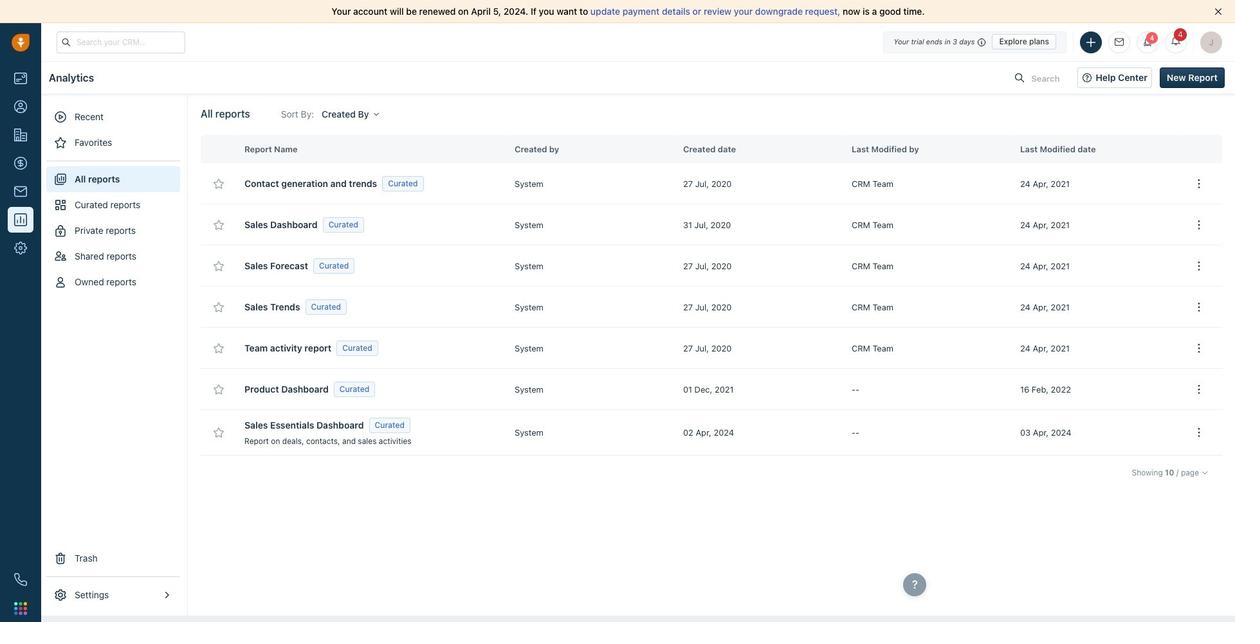 Task type: describe. For each thing, give the bounding box(es) containing it.
freshworks switcher image
[[14, 603, 27, 616]]

Search your CRM... text field
[[57, 31, 185, 53]]



Task type: vqa. For each thing, say whether or not it's contained in the screenshot.
What's new image
no



Task type: locate. For each thing, give the bounding box(es) containing it.
close image
[[1215, 8, 1223, 15]]

phone element
[[8, 568, 33, 593]]

phone image
[[14, 574, 27, 587]]



